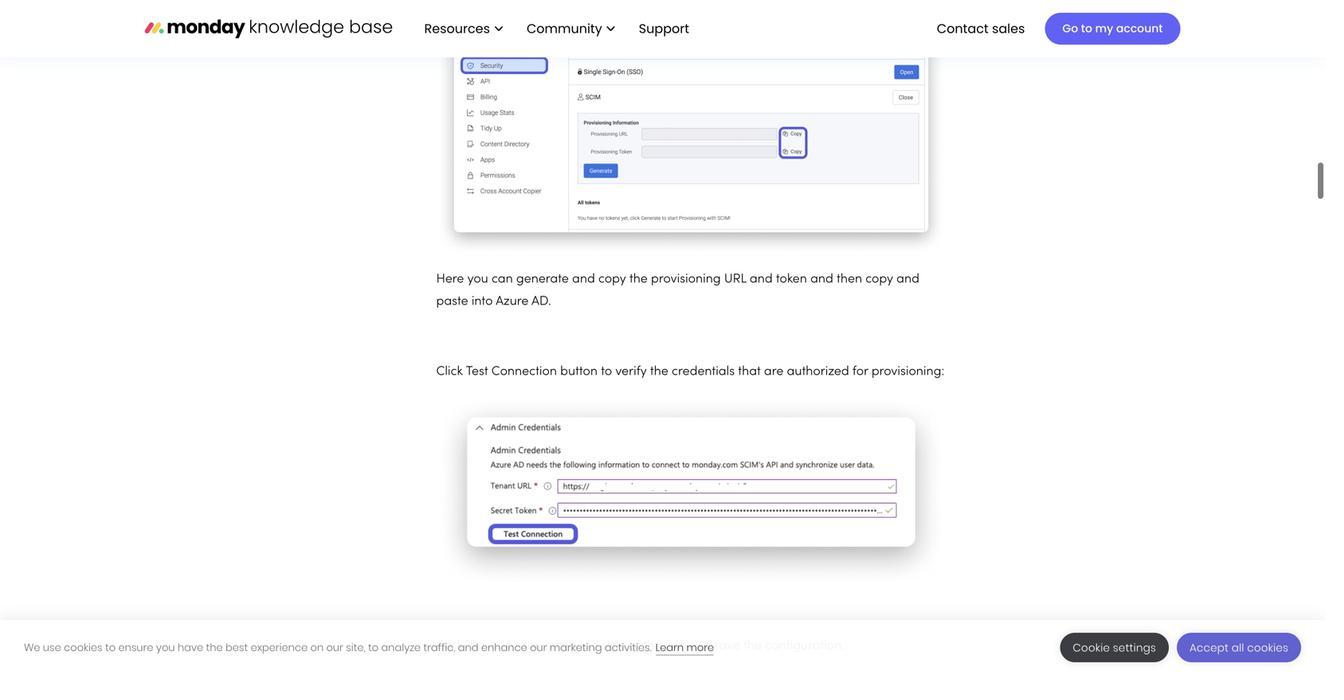 Task type: locate. For each thing, give the bounding box(es) containing it.
on right experience
[[311, 641, 324, 655]]

you
[[468, 274, 488, 286], [156, 641, 175, 655]]

on inside dialog
[[311, 641, 324, 655]]

main element
[[409, 0, 1181, 57]]

site,
[[346, 641, 366, 655]]

click left test
[[436, 366, 463, 378]]

contact sales link
[[929, 15, 1033, 42]]

the left the best
[[206, 641, 223, 655]]

resources link
[[417, 15, 511, 42]]

and left the then on the right of page
[[811, 274, 834, 286]]

0 horizontal spatial you
[[156, 641, 175, 655]]

1 horizontal spatial copy
[[866, 274, 894, 286]]

0 vertical spatial you
[[468, 274, 488, 286]]

to left ensure
[[105, 641, 116, 655]]

to
[[1082, 21, 1093, 36], [601, 366, 612, 378], [699, 640, 710, 652], [105, 641, 116, 655], [368, 641, 379, 655]]

the inside here you can generate and copy the provisioning url and token and then copy and paste into azure ad.
[[630, 274, 648, 286]]

analyze
[[381, 641, 421, 655]]

you inside here you can generate and copy the provisioning url and token and then copy and paste into azure ad.
[[468, 274, 488, 286]]

dialog containing cookie settings
[[0, 620, 1326, 675]]

cookies
[[64, 641, 103, 655], [1248, 641, 1289, 655]]

copy right generate
[[599, 274, 626, 286]]

token
[[776, 274, 807, 286]]

for
[[853, 366, 869, 378]]

cookie settings
[[1073, 641, 1157, 655]]

"
[[466, 640, 470, 652]]

1 vertical spatial click
[[436, 640, 463, 652]]

2 on from the left
[[311, 641, 324, 655]]

connection
[[492, 366, 557, 378]]

0 horizontal spatial cookies
[[64, 641, 103, 655]]

1 copy from the left
[[599, 274, 626, 286]]

copy right the then on the right of page
[[866, 274, 894, 286]]

1 vertical spatial you
[[156, 641, 175, 655]]

click left "
[[436, 640, 463, 652]]

enhance
[[481, 641, 528, 655]]

you up into
[[468, 274, 488, 286]]

list containing resources
[[409, 0, 702, 57]]

click for click "
[[436, 640, 463, 652]]

2 copy from the left
[[866, 274, 894, 286]]

the left provisioning
[[630, 274, 648, 286]]

and right traffic,
[[458, 641, 479, 655]]

accept all cookies
[[1190, 641, 1289, 655]]

cookie
[[1073, 641, 1111, 655]]

dialog
[[0, 620, 1326, 675]]

click " save" on the left-hand side of the page to save the configuration.
[[436, 640, 845, 652]]

our right "enhance" on the bottom left of page
[[530, 641, 547, 655]]

my
[[1096, 21, 1114, 36]]

1 horizontal spatial our
[[530, 641, 547, 655]]

go
[[1063, 21, 1079, 36]]

to right go
[[1082, 21, 1093, 36]]

more
[[687, 641, 714, 655]]

cookies right use
[[64, 641, 103, 655]]

marketing
[[550, 641, 602, 655]]

our
[[326, 641, 343, 655], [530, 641, 547, 655]]

0 horizontal spatial copy
[[599, 274, 626, 286]]

traffic,
[[424, 641, 456, 655]]

authorized
[[787, 366, 850, 378]]

list
[[409, 0, 702, 57]]

can
[[492, 274, 513, 286]]

you left have
[[156, 641, 175, 655]]

group_9__24_.png image
[[436, 396, 947, 587]]

1 horizontal spatial cookies
[[1248, 641, 1289, 655]]

copy
[[599, 274, 626, 286], [866, 274, 894, 286]]

paste
[[436, 296, 468, 308]]

cookies right all
[[1248, 641, 1289, 655]]

1 horizontal spatial on
[[506, 640, 521, 652]]

and
[[572, 274, 595, 286], [750, 274, 773, 286], [811, 274, 834, 286], [897, 274, 920, 286], [458, 641, 479, 655]]

settings
[[1113, 641, 1157, 655]]

1 click from the top
[[436, 366, 463, 378]]

generate
[[516, 274, 569, 286]]

use
[[43, 641, 61, 655]]

learn more link
[[656, 641, 714, 656]]

on right save"
[[506, 640, 521, 652]]

we use cookies to ensure you have the best experience on our site, to analyze traffic, and enhance our marketing activities. learn more
[[24, 641, 714, 655]]

experience
[[251, 641, 308, 655]]

click test connection button to verify the credentials that are authorized for provisioning:
[[436, 366, 945, 378]]

support link
[[631, 15, 702, 42], [639, 19, 694, 37]]

0 horizontal spatial our
[[326, 641, 343, 655]]

cookies inside accept all cookies button
[[1248, 641, 1289, 655]]

here
[[436, 274, 464, 286]]

click
[[436, 366, 463, 378], [436, 640, 463, 652]]

1 cookies from the left
[[64, 641, 103, 655]]

our left site,
[[326, 641, 343, 655]]

cookies for use
[[64, 641, 103, 655]]

verify
[[616, 366, 647, 378]]

provisioning:
[[872, 366, 945, 378]]

0 horizontal spatial on
[[311, 641, 324, 655]]

credentials
[[672, 366, 735, 378]]

0 vertical spatial click
[[436, 366, 463, 378]]

contact
[[937, 19, 989, 37]]

1 horizontal spatial you
[[468, 274, 488, 286]]

configuration.
[[765, 640, 845, 652]]

the left 'left-'
[[524, 640, 542, 652]]

2 our from the left
[[530, 641, 547, 655]]

2 click from the top
[[436, 640, 463, 652]]

on
[[506, 640, 521, 652], [311, 641, 324, 655]]

cookies for all
[[1248, 641, 1289, 655]]

2 cookies from the left
[[1248, 641, 1289, 655]]

and right url
[[750, 274, 773, 286]]

save"
[[470, 640, 503, 652]]

go to my account link
[[1045, 13, 1181, 45]]

the
[[630, 274, 648, 286], [650, 366, 669, 378], [524, 640, 542, 652], [644, 640, 662, 652], [744, 640, 762, 652], [206, 641, 223, 655]]



Task type: describe. For each thing, give the bounding box(es) containing it.
and right generate
[[572, 274, 595, 286]]

the inside dialog
[[206, 641, 223, 655]]

the right verify
[[650, 366, 669, 378]]

go to my account
[[1063, 21, 1163, 36]]

into
[[472, 296, 493, 308]]

sales
[[992, 19, 1025, 37]]

community
[[527, 19, 602, 37]]

azure
[[496, 296, 529, 308]]

1 on from the left
[[506, 640, 521, 652]]

button
[[561, 366, 598, 378]]

url
[[724, 274, 747, 286]]

the right save
[[744, 640, 762, 652]]

to right site,
[[368, 641, 379, 655]]

best
[[226, 641, 248, 655]]

of
[[629, 640, 640, 652]]

hand
[[569, 640, 599, 652]]

account
[[1117, 21, 1163, 36]]

community link
[[519, 15, 623, 42]]

and right the then on the right of page
[[897, 274, 920, 286]]

then
[[837, 274, 863, 286]]

to inside main element
[[1082, 21, 1093, 36]]

the right of
[[644, 640, 662, 652]]

click for click
[[436, 366, 463, 378]]

all
[[1232, 641, 1245, 655]]

resources
[[424, 19, 490, 37]]

left-
[[545, 640, 569, 652]]

accept all cookies button
[[1177, 633, 1302, 662]]

provisioning
[[651, 274, 721, 286]]

to left save
[[699, 640, 710, 652]]

group_10__1_.png image
[[436, 0, 947, 256]]

learn
[[656, 641, 684, 655]]

we
[[24, 641, 40, 655]]

activities.
[[605, 641, 652, 655]]

ad.
[[532, 296, 551, 308]]

ensure
[[118, 641, 153, 655]]

cookie settings button
[[1061, 633, 1169, 662]]

here you can generate and copy the provisioning url and token and then copy and paste into azure ad.
[[436, 274, 920, 308]]

save
[[714, 640, 741, 652]]

side
[[603, 640, 626, 652]]

1 our from the left
[[326, 641, 343, 655]]

support
[[639, 19, 690, 37]]

are
[[764, 366, 784, 378]]

to left verify
[[601, 366, 612, 378]]

test
[[466, 366, 488, 378]]

that
[[738, 366, 761, 378]]

monday.com logo image
[[145, 12, 393, 45]]

contact sales
[[937, 19, 1025, 37]]

have
[[178, 641, 203, 655]]

page
[[665, 640, 696, 652]]

accept
[[1190, 641, 1229, 655]]



Task type: vqa. For each thing, say whether or not it's contained in the screenshot.
assistance
no



